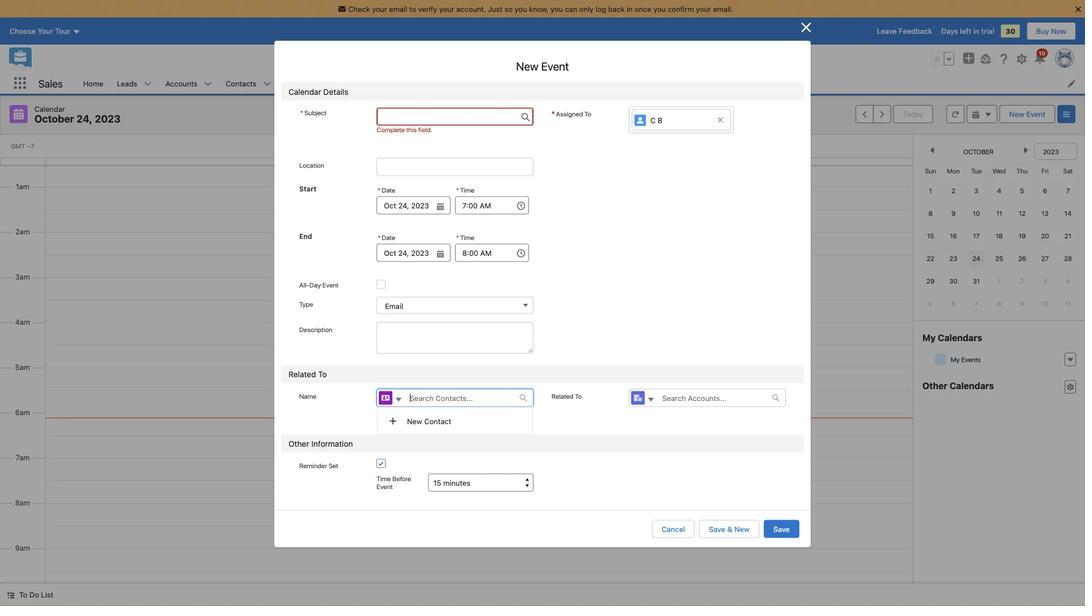 Task type: vqa. For each thing, say whether or not it's contained in the screenshot.


Task type: locate. For each thing, give the bounding box(es) containing it.
0 vertical spatial 4
[[998, 186, 1002, 194]]

save right "&"
[[774, 525, 790, 533]]

2 horizontal spatial you
[[654, 5, 666, 13]]

30
[[1006, 27, 1016, 35], [950, 277, 958, 285]]

leads link
[[110, 73, 144, 94]]

1 horizontal spatial my
[[951, 356, 960, 363]]

0 vertical spatial * date
[[378, 186, 395, 194]]

0 horizontal spatial 10
[[973, 209, 980, 217]]

0 vertical spatial 2
[[952, 186, 956, 194]]

1 vertical spatial october
[[964, 147, 994, 155]]

0 horizontal spatial you
[[515, 5, 527, 13]]

8 up 15
[[929, 209, 933, 217]]

calendar down sales
[[34, 104, 65, 113]]

1 vertical spatial calendars
[[950, 380, 994, 391]]

details
[[323, 87, 348, 96]]

email.
[[713, 5, 734, 13]]

0 vertical spatial 11
[[997, 209, 1003, 217]]

&
[[728, 525, 733, 533]]

opportunities link
[[278, 73, 338, 94]]

your
[[372, 5, 387, 13], [439, 5, 454, 13], [696, 5, 711, 13]]

day
[[310, 281, 321, 289]]

3
[[975, 186, 979, 194], [1044, 277, 1048, 285]]

1 vertical spatial 9
[[1021, 299, 1025, 307]]

2 horizontal spatial calendar
[[360, 79, 391, 88]]

related for new event
[[289, 369, 316, 379]]

calendar link
[[353, 73, 397, 94]]

1 vertical spatial 6
[[952, 299, 956, 307]]

0 horizontal spatial 9
[[952, 209, 956, 217]]

calendar
[[360, 79, 391, 88], [289, 87, 321, 96], [34, 104, 65, 113]]

1 horizontal spatial other
[[923, 380, 948, 391]]

leave
[[877, 27, 897, 35]]

1 save from the left
[[709, 525, 726, 533]]

new inside button
[[735, 525, 750, 533]]

calendars for my calendars
[[938, 332, 983, 343]]

quotes list item
[[583, 73, 636, 94]]

0 vertical spatial other
[[923, 380, 948, 391]]

time before event
[[377, 475, 411, 490]]

end
[[299, 232, 312, 240]]

in right left
[[974, 27, 980, 35]]

calendar right details
[[360, 79, 391, 88]]

calendar for october
[[34, 104, 65, 113]]

trial
[[982, 27, 995, 35]]

4 down wed
[[998, 186, 1002, 194]]

0 horizontal spatial other
[[289, 439, 309, 448]]

new inside option
[[407, 417, 422, 425]]

gmt −7
[[11, 143, 34, 150]]

cancel
[[662, 525, 685, 533]]

1 vertical spatial 2
[[1021, 277, 1025, 285]]

3 down the 27
[[1044, 277, 1048, 285]]

in right 'back'
[[627, 5, 633, 13]]

16
[[950, 232, 958, 239]]

1 vertical spatial 11
[[1065, 299, 1071, 307]]

11
[[997, 209, 1003, 217], [1065, 299, 1071, 307]]

1 horizontal spatial 7
[[1067, 186, 1070, 194]]

calendars
[[938, 332, 983, 343], [950, 380, 994, 391]]

6
[[1043, 186, 1048, 194], [952, 299, 956, 307]]

list
[[76, 73, 1086, 94]]

4 down 28
[[1066, 277, 1071, 285]]

0 horizontal spatial 8
[[929, 209, 933, 217]]

0 vertical spatial my
[[923, 332, 936, 343]]

2 your from the left
[[439, 5, 454, 13]]

0 vertical spatial * time
[[456, 186, 475, 194]]

my up hide items "image"
[[923, 332, 936, 343]]

location
[[299, 161, 324, 169]]

1 vertical spatial other
[[289, 439, 309, 448]]

9 up 16
[[952, 209, 956, 217]]

24
[[973, 254, 981, 262]]

11 up 18
[[997, 209, 1003, 217]]

account.
[[457, 5, 486, 13]]

0 vertical spatial time
[[460, 186, 475, 194]]

0 vertical spatial 9
[[952, 209, 956, 217]]

0 horizontal spatial new event
[[516, 59, 569, 73]]

october
[[34, 113, 74, 125], [964, 147, 994, 155]]

30 down the 23
[[950, 277, 958, 285]]

1 horizontal spatial save
[[774, 525, 790, 533]]

0 vertical spatial in
[[627, 5, 633, 13]]

14
[[1065, 209, 1072, 217]]

buy now
[[1037, 27, 1067, 35]]

save inside button
[[709, 525, 726, 533]]

1 down 25
[[998, 277, 1001, 285]]

0 vertical spatial 10
[[973, 209, 980, 217]]

25
[[996, 254, 1004, 262]]

1 vertical spatial 7
[[975, 299, 979, 307]]

accounts link
[[159, 73, 204, 94]]

group down location text field
[[377, 184, 451, 214]]

5am
[[15, 363, 30, 371]]

1 down sun
[[929, 186, 932, 194]]

new event button
[[1000, 105, 1056, 123]]

30 right the 'trial'
[[1006, 27, 1016, 35]]

2 down the mon
[[952, 186, 956, 194]]

0 horizontal spatial 5
[[929, 299, 933, 307]]

2
[[952, 186, 956, 194], [1021, 277, 1025, 285]]

None text field
[[377, 196, 451, 214], [377, 244, 451, 262], [377, 196, 451, 214], [377, 244, 451, 262]]

my events
[[951, 356, 981, 363]]

contacts list item
[[219, 73, 278, 94]]

today
[[903, 110, 924, 118]]

2023
[[95, 113, 121, 125]]

my for my events
[[951, 356, 960, 363]]

2 * date from the top
[[378, 233, 395, 241]]

1 vertical spatial related to
[[552, 392, 582, 400]]

leads list item
[[110, 73, 159, 94]]

0 horizontal spatial october
[[34, 113, 74, 125]]

1 horizontal spatial related
[[552, 392, 574, 400]]

7 down 31
[[975, 299, 979, 307]]

1 vertical spatial 4
[[1066, 277, 1071, 285]]

8
[[929, 209, 933, 217], [998, 299, 1002, 307]]

you right once
[[654, 5, 666, 13]]

−7
[[27, 143, 34, 150]]

0 vertical spatial related to
[[289, 369, 327, 379]]

my right hide items "image"
[[951, 356, 960, 363]]

1 vertical spatial 5
[[929, 299, 933, 307]]

other information
[[289, 439, 353, 448]]

5 down thu
[[1021, 186, 1025, 194]]

fri
[[1042, 167, 1049, 175]]

3 down tue
[[975, 186, 979, 194]]

1 vertical spatial date
[[382, 233, 395, 241]]

reminder set
[[299, 462, 338, 470]]

* time
[[456, 186, 475, 194], [456, 233, 475, 241]]

0 horizontal spatial your
[[372, 5, 387, 13]]

Description text field
[[377, 322, 534, 353]]

11 down 28
[[1065, 299, 1071, 307]]

Location text field
[[377, 158, 534, 176]]

text default image
[[972, 111, 980, 119], [985, 111, 993, 119], [1067, 383, 1075, 391], [7, 591, 15, 599]]

1 vertical spatial 30
[[950, 277, 958, 285]]

9
[[952, 209, 956, 217], [1021, 299, 1025, 307]]

new event
[[516, 59, 569, 73], [1010, 110, 1046, 118]]

2 horizontal spatial your
[[696, 5, 711, 13]]

text default image
[[1067, 356, 1075, 364], [520, 394, 528, 402], [772, 394, 780, 402], [395, 396, 403, 403], [647, 396, 655, 403]]

3 your from the left
[[696, 5, 711, 13]]

1 horizontal spatial related to
[[552, 392, 582, 400]]

1 vertical spatial related
[[552, 392, 574, 400]]

0 horizontal spatial related to
[[289, 369, 327, 379]]

october up tue
[[964, 147, 994, 155]]

to
[[585, 110, 592, 118], [318, 369, 327, 379], [575, 392, 582, 400], [19, 591, 27, 599]]

1 horizontal spatial 5
[[1021, 186, 1025, 194]]

calendar list item
[[353, 73, 412, 94]]

new contact
[[407, 417, 452, 425]]

accounts list item
[[159, 73, 219, 94]]

log
[[596, 5, 606, 13]]

7 down the sat
[[1067, 186, 1070, 194]]

you
[[515, 5, 527, 13], [551, 5, 563, 13], [654, 5, 666, 13]]

* time for end
[[456, 233, 475, 241]]

days left in trial
[[942, 27, 995, 35]]

group down days
[[931, 52, 955, 66]]

event inside button
[[1027, 110, 1046, 118]]

hide items image
[[935, 354, 947, 365]]

information
[[311, 439, 353, 448]]

10 up 17
[[973, 209, 980, 217]]

1 vertical spatial 10
[[1042, 299, 1049, 307]]

6 up my calendars
[[952, 299, 956, 307]]

0 vertical spatial 5
[[1021, 186, 1025, 194]]

2 vertical spatial time
[[377, 475, 391, 483]]

calendars down events
[[950, 380, 994, 391]]

today button
[[894, 105, 933, 123]]

you right so
[[515, 5, 527, 13]]

0 vertical spatial calendars
[[938, 332, 983, 343]]

contacts
[[226, 79, 257, 88]]

2 save from the left
[[774, 525, 790, 533]]

1
[[929, 186, 932, 194], [998, 277, 1001, 285]]

2 * time from the top
[[456, 233, 475, 241]]

1 * time from the top
[[456, 186, 475, 194]]

time
[[460, 186, 475, 194], [460, 233, 475, 241], [377, 475, 391, 483]]

calendars up my events
[[938, 332, 983, 343]]

new contact option
[[378, 412, 533, 430]]

quotes link
[[583, 73, 622, 94]]

28
[[1064, 254, 1072, 262]]

0 horizontal spatial 6
[[952, 299, 956, 307]]

0 horizontal spatial 2
[[952, 186, 956, 194]]

you left can
[[551, 5, 563, 13]]

22
[[927, 254, 935, 262]]

1 * date from the top
[[378, 186, 395, 194]]

related for related to
[[552, 392, 574, 400]]

1 vertical spatial * date
[[378, 233, 395, 241]]

8 down 25
[[998, 299, 1002, 307]]

related to for related to
[[552, 392, 582, 400]]

contact
[[424, 417, 452, 425]]

your left email.
[[696, 5, 711, 13]]

new
[[516, 59, 539, 73], [1010, 110, 1025, 118], [407, 417, 422, 425], [735, 525, 750, 533]]

1 horizontal spatial you
[[551, 5, 563, 13]]

1 vertical spatial 3
[[1044, 277, 1048, 285]]

reports list item
[[528, 73, 583, 94]]

my
[[923, 332, 936, 343], [951, 356, 960, 363]]

save left "&"
[[709, 525, 726, 533]]

event
[[541, 59, 569, 73], [1027, 110, 1046, 118], [322, 281, 339, 289], [377, 483, 393, 490]]

1 vertical spatial in
[[974, 27, 980, 35]]

0 horizontal spatial my
[[923, 332, 936, 343]]

0 horizontal spatial save
[[709, 525, 726, 533]]

in
[[627, 5, 633, 13], [974, 27, 980, 35]]

10 down the 27
[[1042, 299, 1049, 307]]

calendar up * subject on the left top of page
[[289, 87, 321, 96]]

calendar inside the calendar october 24, 2023
[[34, 104, 65, 113]]

0 vertical spatial 8
[[929, 209, 933, 217]]

1 horizontal spatial your
[[439, 5, 454, 13]]

my for my calendars
[[923, 332, 936, 343]]

save inside button
[[774, 525, 790, 533]]

0 horizontal spatial related
[[289, 369, 316, 379]]

grid
[[920, 162, 1080, 315]]

7am
[[16, 453, 30, 461]]

None text field
[[377, 108, 534, 126], [455, 196, 529, 214], [455, 244, 529, 262], [377, 108, 534, 126], [455, 196, 529, 214], [455, 244, 529, 262]]

feedback
[[899, 27, 933, 35]]

1 horizontal spatial calendar
[[289, 87, 321, 96]]

0 vertical spatial date
[[382, 186, 395, 194]]

accounts
[[166, 79, 197, 88]]

1 horizontal spatial 8
[[998, 299, 1002, 307]]

c b link
[[632, 109, 732, 131]]

calendars for other calendars
[[950, 380, 994, 391]]

6 down fri on the right of page
[[1043, 186, 1048, 194]]

1 date from the top
[[382, 186, 395, 194]]

1 vertical spatial time
[[460, 233, 475, 241]]

4am
[[15, 317, 30, 326]]

1 horizontal spatial 4
[[1066, 277, 1071, 285]]

1 horizontal spatial 30
[[1006, 27, 1016, 35]]

time for start
[[460, 186, 475, 194]]

list containing home
[[76, 73, 1086, 94]]

do
[[29, 591, 39, 599]]

my calendars
[[923, 332, 983, 343]]

23
[[950, 254, 958, 262]]

0 horizontal spatial in
[[627, 5, 633, 13]]

2 down 26
[[1021, 277, 1025, 285]]

your right verify
[[439, 5, 454, 13]]

1 vertical spatial 1
[[998, 277, 1001, 285]]

october left 24,
[[34, 113, 74, 125]]

now
[[1052, 27, 1067, 35]]

other down hide items "image"
[[923, 380, 948, 391]]

0 vertical spatial 1
[[929, 186, 932, 194]]

other up 'reminder'
[[289, 439, 309, 448]]

left
[[960, 27, 972, 35]]

date
[[382, 186, 395, 194], [382, 233, 395, 241]]

text default image inside to do list button
[[7, 591, 15, 599]]

buy now button
[[1027, 22, 1077, 40]]

1 vertical spatial new event
[[1010, 110, 1046, 118]]

related
[[289, 369, 316, 379], [552, 392, 574, 400]]

0 vertical spatial related
[[289, 369, 316, 379]]

3 you from the left
[[654, 5, 666, 13]]

1 horizontal spatial 10
[[1042, 299, 1049, 307]]

9 down 26
[[1021, 299, 1025, 307]]

Name text field
[[403, 389, 520, 406]]

your left email
[[372, 5, 387, 13]]

1 vertical spatial * time
[[456, 233, 475, 241]]

group up all-day event 'checkbox'
[[377, 231, 451, 262]]

5 down 29
[[929, 299, 933, 307]]

1 horizontal spatial new event
[[1010, 110, 1046, 118]]

1 vertical spatial my
[[951, 356, 960, 363]]

0 horizontal spatial calendar
[[34, 104, 65, 113]]

0 horizontal spatial 3
[[975, 186, 979, 194]]

1 horizontal spatial 6
[[1043, 186, 1048, 194]]

2 date from the top
[[382, 233, 395, 241]]

0 vertical spatial october
[[34, 113, 74, 125]]

group
[[931, 52, 955, 66], [856, 105, 891, 123], [377, 184, 451, 214], [377, 231, 451, 262]]



Task type: describe. For each thing, give the bounding box(es) containing it.
contacts link
[[219, 73, 263, 94]]

subject
[[304, 109, 327, 117]]

9am
[[15, 543, 30, 552]]

inverse image
[[800, 21, 813, 34]]

reports link
[[528, 73, 569, 94]]

all-
[[299, 281, 310, 289]]

3am
[[15, 272, 30, 281]]

leads
[[117, 79, 137, 88]]

b
[[658, 116, 663, 125]]

0 horizontal spatial 30
[[950, 277, 958, 285]]

2 you from the left
[[551, 5, 563, 13]]

gmt
[[11, 143, 25, 150]]

0 horizontal spatial 7
[[975, 299, 979, 307]]

opportunities
[[285, 79, 332, 88]]

1 vertical spatial 8
[[998, 299, 1002, 307]]

* time for start
[[456, 186, 475, 194]]

17
[[973, 232, 980, 239]]

0 horizontal spatial 4
[[998, 186, 1002, 194]]

check your email to verify your account. just so you know, you can only log back in once you confirm your email.
[[349, 5, 734, 13]]

back
[[608, 5, 625, 13]]

name
[[299, 392, 317, 400]]

1 horizontal spatial 3
[[1044, 277, 1048, 285]]

other for other information
[[289, 439, 309, 448]]

21
[[1065, 232, 1072, 239]]

dashboards link
[[459, 73, 514, 94]]

24,
[[77, 113, 92, 125]]

1 horizontal spatial october
[[964, 147, 994, 155]]

before
[[393, 475, 411, 483]]

calendar for details
[[289, 87, 321, 96]]

tue
[[972, 167, 982, 175]]

email
[[389, 5, 407, 13]]

20
[[1042, 232, 1050, 239]]

1 horizontal spatial 9
[[1021, 299, 1025, 307]]

1 horizontal spatial 11
[[1065, 299, 1071, 307]]

save button
[[764, 520, 800, 538]]

only
[[580, 5, 594, 13]]

forecasts
[[419, 79, 452, 88]]

other for other calendars
[[923, 380, 948, 391]]

all-day event
[[299, 281, 339, 289]]

1am
[[16, 182, 29, 190]]

once
[[635, 5, 652, 13]]

c b
[[651, 116, 663, 125]]

2am
[[15, 227, 30, 236]]

group left today
[[856, 105, 891, 123]]

events
[[962, 356, 981, 363]]

15
[[927, 232, 934, 239]]

related to for new event
[[289, 369, 327, 379]]

1 your from the left
[[372, 5, 387, 13]]

to inside button
[[19, 591, 27, 599]]

thu
[[1017, 167, 1028, 175]]

cancel button
[[652, 520, 695, 538]]

calendar inside list item
[[360, 79, 391, 88]]

0 vertical spatial 3
[[975, 186, 979, 194]]

contacts image
[[379, 391, 393, 405]]

date for start
[[382, 186, 395, 194]]

event inside time before event
[[377, 483, 393, 490]]

days
[[942, 27, 958, 35]]

assigned
[[556, 110, 583, 118]]

* date for end
[[378, 233, 395, 241]]

sun
[[925, 167, 937, 175]]

26
[[1019, 254, 1027, 262]]

buy
[[1037, 27, 1050, 35]]

know,
[[529, 5, 549, 13]]

13
[[1042, 209, 1049, 217]]

1 horizontal spatial 1
[[998, 277, 1001, 285]]

email button
[[377, 297, 534, 314]]

complete this field.
[[377, 126, 432, 134]]

0 horizontal spatial 1
[[929, 186, 932, 194]]

confirm
[[668, 5, 694, 13]]

can
[[565, 5, 578, 13]]

All-Day Event checkbox
[[377, 280, 386, 289]]

grid containing sun
[[920, 162, 1080, 315]]

home link
[[76, 73, 110, 94]]

mon
[[947, 167, 960, 175]]

so
[[505, 5, 513, 13]]

0 vertical spatial 6
[[1043, 186, 1048, 194]]

time inside time before event
[[377, 475, 391, 483]]

assigned to
[[556, 110, 592, 118]]

31
[[973, 277, 980, 285]]

verify
[[418, 5, 437, 13]]

1 horizontal spatial in
[[974, 27, 980, 35]]

check
[[349, 5, 370, 13]]

0 vertical spatial 7
[[1067, 186, 1070, 194]]

time for end
[[460, 233, 475, 241]]

new event inside button
[[1010, 110, 1046, 118]]

12
[[1019, 209, 1026, 217]]

0 vertical spatial new event
[[516, 59, 569, 73]]

27
[[1042, 254, 1049, 262]]

october inside the calendar october 24, 2023
[[34, 113, 74, 125]]

start
[[299, 185, 317, 193]]

leave feedback link
[[877, 27, 933, 35]]

to
[[409, 5, 416, 13]]

calendar details
[[289, 87, 348, 96]]

save for save
[[774, 525, 790, 533]]

forecasts link
[[412, 73, 459, 94]]

Related To text field
[[656, 389, 772, 406]]

new inside button
[[1010, 110, 1025, 118]]

save & new
[[709, 525, 750, 533]]

just
[[488, 5, 503, 13]]

* subject
[[300, 109, 327, 117]]

other calendars
[[923, 380, 994, 391]]

save for save & new
[[709, 525, 726, 533]]

0 vertical spatial 30
[[1006, 27, 1016, 35]]

1 horizontal spatial 2
[[1021, 277, 1025, 285]]

accounts image
[[631, 391, 645, 405]]

email
[[385, 301, 403, 310]]

date for end
[[382, 233, 395, 241]]

complete
[[377, 126, 405, 134]]

quotes
[[590, 79, 615, 88]]

1 you from the left
[[515, 5, 527, 13]]

save & new button
[[700, 520, 760, 538]]

24 cell
[[965, 247, 988, 269]]

sat
[[1064, 167, 1073, 175]]

8am
[[15, 498, 30, 507]]

reminder
[[299, 462, 327, 470]]

opportunities list item
[[278, 73, 353, 94]]

dashboards list item
[[459, 73, 528, 94]]

to do list
[[19, 591, 53, 599]]

field.
[[418, 126, 432, 134]]

0 horizontal spatial 11
[[997, 209, 1003, 217]]

* date for start
[[378, 186, 395, 194]]



